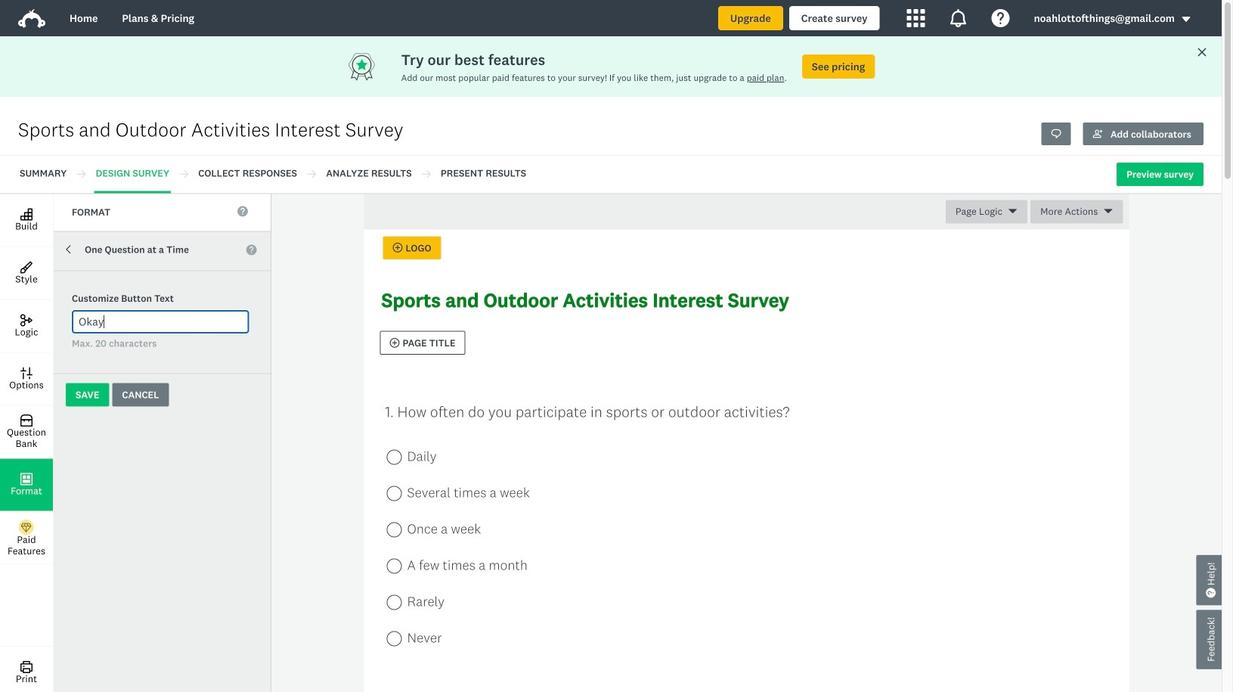 Task type: describe. For each thing, give the bounding box(es) containing it.
1 products icon image from the left
[[907, 9, 926, 27]]

surveymonkey logo image
[[18, 9, 45, 28]]

rewards image
[[347, 51, 401, 82]]



Task type: locate. For each thing, give the bounding box(es) containing it.
1 horizontal spatial products icon image
[[950, 9, 968, 27]]

help icon image
[[992, 9, 1010, 27]]

None text field
[[72, 310, 249, 334]]

2 products icon image from the left
[[950, 9, 968, 27]]

products icon image
[[907, 9, 926, 27], [950, 9, 968, 27]]

dropdown arrow image
[[1182, 14, 1192, 25]]

0 horizontal spatial products icon image
[[907, 9, 926, 27]]



Task type: vqa. For each thing, say whether or not it's contained in the screenshot.
Airplane icon
no



